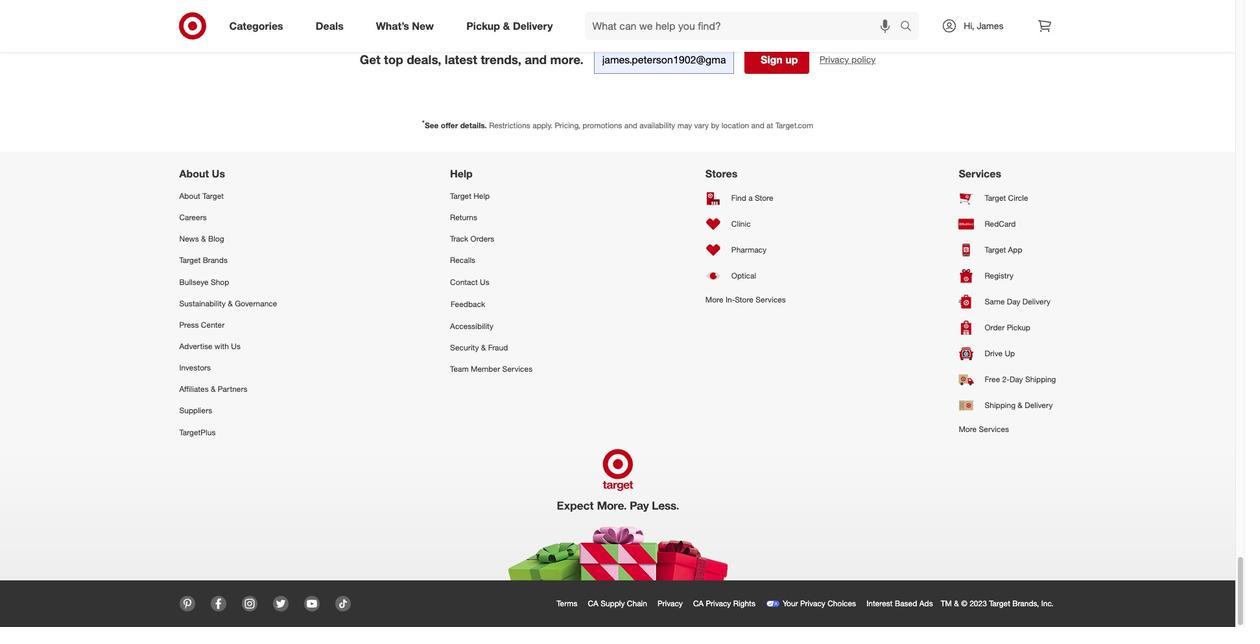 Task type: vqa. For each thing, say whether or not it's contained in the screenshot.
Earnings inside the Check for your available Target Circle Earnings & choose how you redeem.
no



Task type: locate. For each thing, give the bounding box(es) containing it.
about target
[[179, 191, 224, 201]]

privacy right your
[[800, 599, 825, 609]]

target left circle
[[985, 194, 1006, 203]]

2 horizontal spatial and
[[751, 121, 764, 130]]

& left the blog at left top
[[201, 234, 206, 244]]

more for more in-store services
[[705, 295, 723, 305]]

& inside pickup & delivery link
[[503, 19, 510, 32]]

privacy inside privacy link
[[658, 599, 683, 609]]

what's new
[[376, 19, 434, 32]]

hi,
[[964, 20, 974, 31]]

affiliates & partners
[[179, 385, 247, 394]]

affiliates & partners link
[[179, 379, 277, 400]]

careers link
[[179, 207, 277, 228]]

*
[[422, 119, 425, 126]]

and left more.
[[525, 52, 547, 67]]

1 horizontal spatial more
[[959, 425, 977, 434]]

delivery inside pickup & delivery link
[[513, 19, 553, 32]]

1 horizontal spatial pickup
[[1007, 323, 1030, 333]]

0 horizontal spatial us
[[212, 167, 225, 180]]

& inside "security & fraud" link
[[481, 343, 486, 353]]

ca privacy rights link
[[691, 596, 763, 612]]

more services
[[959, 425, 1009, 434]]

& right affiliates
[[211, 385, 216, 394]]

1 vertical spatial day
[[1010, 375, 1023, 385]]

in-
[[726, 295, 735, 305]]

more in-store services
[[705, 295, 786, 305]]

target for target app
[[985, 245, 1006, 255]]

ca left supply
[[588, 599, 598, 609]]

location
[[722, 121, 749, 130]]

1 vertical spatial pickup
[[1007, 323, 1030, 333]]

choices
[[828, 599, 856, 609]]

new
[[412, 19, 434, 32]]

and left at
[[751, 121, 764, 130]]

2 about from the top
[[179, 191, 200, 201]]

privacy inside privacy policy link
[[820, 54, 849, 65]]

0 vertical spatial shipping
[[1025, 375, 1056, 385]]

target help link
[[450, 185, 533, 207]]

1 ca from the left
[[588, 599, 598, 609]]

target app link
[[959, 237, 1056, 263]]

us for contact us
[[480, 277, 489, 287]]

availability
[[640, 121, 675, 130]]

team member services link
[[450, 359, 533, 380]]

0 vertical spatial us
[[212, 167, 225, 180]]

services down optical link
[[756, 295, 786, 305]]

0 vertical spatial day
[[1007, 297, 1020, 307]]

None text field
[[594, 45, 734, 74]]

contact us link
[[450, 271, 533, 293]]

restrictions
[[489, 121, 530, 130]]

contact us
[[450, 277, 489, 287]]

security & fraud
[[450, 343, 508, 353]]

1 horizontal spatial help
[[474, 191, 490, 201]]

ca right privacy link
[[693, 599, 704, 609]]

target app
[[985, 245, 1022, 255]]

search button
[[894, 12, 926, 43]]

recalls link
[[450, 250, 533, 271]]

by
[[711, 121, 719, 130]]

1 horizontal spatial store
[[755, 194, 773, 203]]

news
[[179, 234, 199, 244]]

shipping up shipping & delivery
[[1025, 375, 1056, 385]]

about up about target at top
[[179, 167, 209, 180]]

target help
[[450, 191, 490, 201]]

redcard link
[[959, 211, 1056, 237]]

0 vertical spatial delivery
[[513, 19, 553, 32]]

day right free
[[1010, 375, 1023, 385]]

store right "a"
[[755, 194, 773, 203]]

targetplus link
[[179, 422, 277, 443]]

pickup inside order pickup link
[[1007, 323, 1030, 333]]

privacy link
[[655, 596, 691, 612]]

2023
[[970, 599, 987, 609]]

brands
[[203, 256, 228, 265]]

up
[[785, 53, 798, 66]]

interest based ads link
[[864, 596, 941, 612]]

& left ©
[[954, 599, 959, 609]]

& up the 'trends,'
[[503, 19, 510, 32]]

us right "contact"
[[480, 277, 489, 287]]

0 vertical spatial about
[[179, 167, 209, 180]]

2 vertical spatial us
[[231, 342, 241, 351]]

1 about from the top
[[179, 167, 209, 180]]

redcard
[[985, 219, 1016, 229]]

target down news
[[179, 256, 201, 265]]

& down free 2-day shipping
[[1018, 401, 1023, 411]]

target for target help
[[450, 191, 471, 201]]

services down the shipping & delivery 'link'
[[979, 425, 1009, 434]]

1 vertical spatial delivery
[[1023, 297, 1051, 307]]

ca supply chain
[[588, 599, 647, 609]]

pricing,
[[555, 121, 580, 130]]

What can we help you find? suggestions appear below search field
[[585, 12, 904, 40]]

ca supply chain link
[[585, 596, 655, 612]]

and left the availability
[[624, 121, 637, 130]]

1 vertical spatial us
[[480, 277, 489, 287]]

1 vertical spatial shipping
[[985, 401, 1016, 411]]

about for about us
[[179, 167, 209, 180]]

& inside affiliates & partners link
[[211, 385, 216, 394]]

privacy inside your privacy choices "link"
[[800, 599, 825, 609]]

your privacy choices
[[783, 599, 856, 609]]

1 vertical spatial store
[[735, 295, 753, 305]]

delivery for same day delivery
[[1023, 297, 1051, 307]]

find a store link
[[705, 185, 786, 211]]

0 horizontal spatial and
[[525, 52, 547, 67]]

with
[[215, 342, 229, 351]]

day right same
[[1007, 297, 1020, 307]]

ads
[[919, 599, 933, 609]]

sign
[[761, 53, 783, 66]]

delivery up the 'trends,'
[[513, 19, 553, 32]]

& inside news & blog link
[[201, 234, 206, 244]]

privacy left 'rights'
[[706, 599, 731, 609]]

free
[[985, 375, 1000, 385]]

optical
[[731, 271, 756, 281]]

us right "with"
[[231, 342, 241, 351]]

same
[[985, 297, 1005, 307]]

1 horizontal spatial ca
[[693, 599, 704, 609]]

1 vertical spatial about
[[179, 191, 200, 201]]

2 ca from the left
[[693, 599, 704, 609]]

delivery inside the shipping & delivery 'link'
[[1025, 401, 1053, 411]]

shipping up more services link
[[985, 401, 1016, 411]]

clinic
[[731, 219, 751, 229]]

about up careers
[[179, 191, 200, 201]]

store down optical link
[[735, 295, 753, 305]]

your privacy choices link
[[763, 596, 864, 612]]

privacy policy link
[[820, 53, 876, 66]]

more left in-
[[705, 295, 723, 305]]

sign up
[[761, 53, 798, 66]]

pickup & delivery
[[466, 19, 553, 32]]

0 vertical spatial pickup
[[466, 19, 500, 32]]

& for affiliates
[[211, 385, 216, 394]]

ca
[[588, 599, 598, 609], [693, 599, 704, 609]]

more down the shipping & delivery 'link'
[[959, 425, 977, 434]]

1 horizontal spatial us
[[231, 342, 241, 351]]

target left app
[[985, 245, 1006, 255]]

press
[[179, 320, 199, 330]]

a
[[748, 194, 753, 203]]

categories
[[229, 19, 283, 32]]

what's
[[376, 19, 409, 32]]

0 vertical spatial help
[[450, 167, 473, 180]]

shipping & delivery
[[985, 401, 1053, 411]]

delivery inside same day delivery 'link'
[[1023, 297, 1051, 307]]

order pickup link
[[959, 315, 1056, 341]]

privacy left policy at the top of page
[[820, 54, 849, 65]]

0 horizontal spatial pickup
[[466, 19, 500, 32]]

& inside the shipping & delivery 'link'
[[1018, 401, 1023, 411]]

0 horizontal spatial ca
[[588, 599, 598, 609]]

news & blog link
[[179, 228, 277, 250]]

&
[[503, 19, 510, 32], [201, 234, 206, 244], [228, 299, 233, 308], [481, 343, 486, 353], [211, 385, 216, 394], [1018, 401, 1023, 411], [954, 599, 959, 609]]

bullseye
[[179, 277, 209, 287]]

pickup right the order
[[1007, 323, 1030, 333]]

apply.
[[533, 121, 553, 130]]

help
[[450, 167, 473, 180], [474, 191, 490, 201]]

0 horizontal spatial store
[[735, 295, 753, 305]]

0 horizontal spatial more
[[705, 295, 723, 305]]

vary
[[694, 121, 709, 130]]

0 vertical spatial store
[[755, 194, 773, 203]]

delivery down free 2-day shipping
[[1025, 401, 1053, 411]]

1 vertical spatial more
[[959, 425, 977, 434]]

delivery for pickup & delivery
[[513, 19, 553, 32]]

search
[[894, 20, 926, 33]]

more services link
[[959, 419, 1056, 440]]

delivery for shipping & delivery
[[1025, 401, 1053, 411]]

details.
[[460, 121, 487, 130]]

target circle
[[985, 194, 1028, 203]]

& left fraud
[[481, 343, 486, 353]]

help up target help
[[450, 167, 473, 180]]

& down bullseye shop link
[[228, 299, 233, 308]]

target up the returns at the left of page
[[450, 191, 471, 201]]

sustainability & governance
[[179, 299, 277, 308]]

same day delivery link
[[959, 289, 1056, 315]]

about target link
[[179, 185, 277, 207]]

delivery up order pickup
[[1023, 297, 1051, 307]]

security
[[450, 343, 479, 353]]

2 vertical spatial delivery
[[1025, 401, 1053, 411]]

2 horizontal spatial us
[[480, 277, 489, 287]]

blog
[[208, 234, 224, 244]]

at
[[767, 121, 773, 130]]

drive
[[985, 349, 1003, 359]]

pickup up get top deals, latest trends, and more.
[[466, 19, 500, 32]]

& inside sustainability & governance link
[[228, 299, 233, 308]]

0 horizontal spatial shipping
[[985, 401, 1016, 411]]

help up returns link
[[474, 191, 490, 201]]

& for shipping
[[1018, 401, 1023, 411]]

store for in-
[[735, 295, 753, 305]]

us up the about target link
[[212, 167, 225, 180]]

target for target circle
[[985, 194, 1006, 203]]

stores
[[705, 167, 737, 180]]

privacy right chain
[[658, 599, 683, 609]]

0 vertical spatial more
[[705, 295, 723, 305]]

up
[[1005, 349, 1015, 359]]



Task type: describe. For each thing, give the bounding box(es) containing it.
advertise
[[179, 342, 212, 351]]

your
[[783, 599, 798, 609]]

free 2-day shipping
[[985, 375, 1056, 385]]

target.com
[[775, 121, 813, 130]]

based
[[895, 599, 917, 609]]

may
[[677, 121, 692, 130]]

& for news
[[201, 234, 206, 244]]

returns link
[[450, 207, 533, 228]]

investors
[[179, 363, 211, 373]]

1 horizontal spatial shipping
[[1025, 375, 1056, 385]]

target for target brands
[[179, 256, 201, 265]]

store for a
[[755, 194, 773, 203]]

target brands link
[[179, 250, 277, 271]]

latest
[[445, 52, 477, 67]]

accessibility
[[450, 322, 494, 331]]

target: expect more. pay less. image
[[435, 443, 800, 581]]

get top deals, latest trends, and more.
[[360, 52, 583, 67]]

center
[[201, 320, 225, 330]]

track orders
[[450, 234, 494, 244]]

drive up
[[985, 349, 1015, 359]]

clinic link
[[705, 211, 786, 237]]

track orders link
[[450, 228, 533, 250]]

supply
[[601, 599, 625, 609]]

tm & © 2023 target brands, inc.
[[941, 599, 1053, 609]]

terms
[[556, 599, 578, 609]]

& for tm
[[954, 599, 959, 609]]

promotions
[[583, 121, 622, 130]]

more for more services
[[959, 425, 977, 434]]

1 vertical spatial help
[[474, 191, 490, 201]]

offer
[[441, 121, 458, 130]]

sign up button
[[744, 45, 809, 74]]

suppliers
[[179, 406, 212, 416]]

sustainability
[[179, 299, 226, 308]]

day inside 'link'
[[1007, 297, 1020, 307]]

partners
[[218, 385, 247, 394]]

ca for ca supply chain
[[588, 599, 598, 609]]

services down fraud
[[502, 365, 533, 374]]

brands,
[[1012, 599, 1039, 609]]

affiliates
[[179, 385, 209, 394]]

same day delivery
[[985, 297, 1051, 307]]

target down about us
[[202, 191, 224, 201]]

more in-store services link
[[705, 289, 786, 311]]

team member services
[[450, 365, 533, 374]]

1 horizontal spatial and
[[624, 121, 637, 130]]

target right 2023 on the right bottom of page
[[989, 599, 1010, 609]]

shipping inside 'link'
[[985, 401, 1016, 411]]

bullseye shop link
[[179, 271, 277, 293]]

©
[[961, 599, 967, 609]]

policy
[[851, 54, 876, 65]]

about for about target
[[179, 191, 200, 201]]

ca privacy rights
[[693, 599, 755, 609]]

us for about us
[[212, 167, 225, 180]]

about us
[[179, 167, 225, 180]]

member
[[471, 365, 500, 374]]

shop
[[211, 277, 229, 287]]

services up target circle
[[959, 167, 1001, 180]]

returns
[[450, 213, 477, 223]]

pickup inside pickup & delivery link
[[466, 19, 500, 32]]

team
[[450, 365, 469, 374]]

get
[[360, 52, 380, 67]]

more.
[[550, 52, 583, 67]]

privacy inside ca privacy rights link
[[706, 599, 731, 609]]

tm
[[941, 599, 952, 609]]

track
[[450, 234, 468, 244]]

feedback
[[451, 299, 485, 309]]

see
[[425, 121, 439, 130]]

& for pickup
[[503, 19, 510, 32]]

pickup & delivery link
[[455, 12, 569, 40]]

pharmacy link
[[705, 237, 786, 263]]

app
[[1008, 245, 1022, 255]]

* see offer details. restrictions apply. pricing, promotions and availability may vary by location and at target.com
[[422, 119, 813, 130]]

circle
[[1008, 194, 1028, 203]]

0 horizontal spatial help
[[450, 167, 473, 180]]

deals link
[[305, 12, 360, 40]]

& for security
[[481, 343, 486, 353]]

inc.
[[1041, 599, 1053, 609]]

target circle link
[[959, 185, 1056, 211]]

security & fraud link
[[450, 337, 533, 359]]

find a store
[[731, 194, 773, 203]]

top
[[384, 52, 403, 67]]

chain
[[627, 599, 647, 609]]

shipping & delivery link
[[959, 393, 1056, 419]]

& for sustainability
[[228, 299, 233, 308]]

james
[[977, 20, 1004, 31]]

recalls
[[450, 256, 475, 265]]

ca for ca privacy rights
[[693, 599, 704, 609]]

rights
[[733, 599, 755, 609]]

privacy policy
[[820, 54, 876, 65]]



